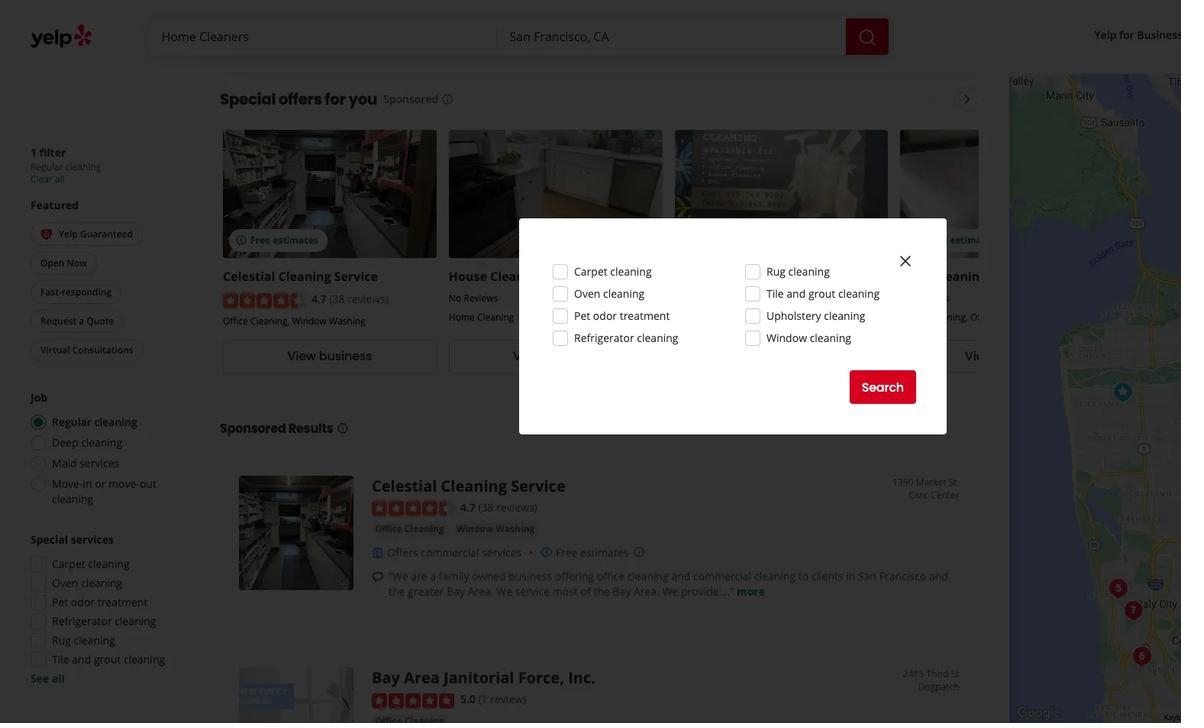 Task type: locate. For each thing, give the bounding box(es) containing it.
bay down 'family'
[[447, 584, 465, 599]]

2 view from the left
[[513, 348, 542, 365]]

0 vertical spatial refrigerator cleaning
[[574, 331, 678, 345]]

cleaning up upholstery
[[761, 268, 814, 285]]

4.7 star rating image
[[223, 293, 305, 308], [372, 501, 454, 516]]

window cleaning
[[767, 331, 851, 345]]

0 horizontal spatial carpet cleaning
[[52, 557, 129, 571]]

0 horizontal spatial in
[[83, 476, 92, 491]]

cleaning, for service
[[251, 314, 290, 327]]

window washing link
[[453, 522, 538, 537]]

cleaning, inside start cleaning service no reviews home cleaning, office cleaning
[[929, 311, 968, 324]]

commercial inside "we are a family owned business offering office cleaning and commercial cleaning to clients in san francisco and the greater bay area. we service most of the bay area. we provide:…"
[[693, 569, 752, 583]]

1 vertical spatial odor
[[71, 595, 95, 609]]

home down start
[[901, 311, 927, 324]]

4.7 up "window washing"
[[460, 500, 476, 514]]

1 no from the left
[[449, 292, 461, 305]]

2 vertical spatial window
[[456, 522, 493, 535]]

cleaning,
[[702, 311, 741, 324], [929, 311, 968, 324], [251, 314, 290, 327]]

16 speech v2 image
[[372, 571, 384, 583]]

yelp guaranteed button
[[31, 222, 143, 246]]

for left the 'business'
[[1119, 28, 1134, 42]]

16 info v2 image
[[441, 93, 454, 106], [336, 422, 349, 434]]

yelp
[[1095, 28, 1117, 42], [59, 227, 78, 240]]

1 horizontal spatial window
[[456, 522, 493, 535]]

office cleaning, window washing
[[223, 314, 366, 327]]

home up pricing
[[744, 311, 770, 324]]

1 vertical spatial 4.7 (38 reviews)
[[460, 500, 537, 514]]

1 horizontal spatial the
[[593, 584, 610, 599]]

1 vertical spatial sponsored
[[220, 420, 286, 437]]

maid services
[[52, 456, 119, 470]]

rug inside search dialog
[[767, 264, 786, 279]]

special left offers
[[220, 89, 276, 110]]

oven
[[574, 286, 600, 301], [52, 576, 78, 590]]

1 reviews from the left
[[464, 292, 498, 305]]

a
[[79, 315, 84, 328], [430, 569, 436, 583]]

san
[[858, 569, 877, 583]]

the
[[389, 584, 405, 599], [593, 584, 610, 599]]

(38 for 4.7 star rating image to the left
[[329, 292, 345, 306]]

area
[[404, 667, 440, 688]]

0 horizontal spatial view
[[287, 348, 316, 365]]

we
[[497, 584, 512, 599], [662, 584, 678, 599]]

for left the "you"
[[325, 89, 346, 110]]

bay up 5 star rating 'image'
[[372, 667, 400, 688]]

1 horizontal spatial celestial
[[372, 476, 437, 496]]

cleaning up "office cleaning, window washing"
[[278, 268, 331, 285]]

1 vertical spatial pet odor treatment
[[52, 595, 148, 609]]

2 free estimates link from the left
[[901, 130, 1114, 258]]

view business link
[[223, 340, 437, 373], [449, 340, 662, 373], [901, 340, 1114, 373]]

all inside the 1 filter regular cleaning clear all
[[55, 172, 65, 185]]

&
[[777, 348, 786, 365]]

2 horizontal spatial bay
[[613, 584, 631, 599]]

regular
[[31, 160, 63, 173], [52, 415, 91, 429]]

0 horizontal spatial service
[[334, 268, 378, 285]]

1 horizontal spatial estimates
[[580, 545, 629, 560]]

0 vertical spatial 4.7
[[312, 292, 327, 306]]

refrigerator inside search dialog
[[574, 331, 634, 345]]

cleaning
[[278, 268, 331, 285], [490, 268, 543, 285], [761, 268, 814, 285], [934, 268, 987, 285], [477, 311, 514, 324], [772, 311, 809, 324], [998, 311, 1035, 324], [441, 476, 507, 496], [405, 522, 444, 535]]

0 horizontal spatial rug cleaning
[[52, 633, 115, 647]]

0 vertical spatial for
[[1119, 28, 1134, 42]]

0 vertical spatial pet odor treatment
[[574, 308, 670, 323]]

map region
[[852, 0, 1181, 723]]

0 vertical spatial celestial cleaning service link
[[223, 268, 378, 285]]

"we are a family owned business offering office cleaning and commercial cleaning to clients in san francisco and the greater bay area. we service most of the bay area. we provide:…"
[[389, 569, 948, 599]]

1 vertical spatial tile
[[52, 652, 69, 667]]

1 vertical spatial treatment
[[98, 595, 148, 609]]

sponsored left results
[[220, 420, 286, 437]]

office inside button
[[375, 522, 402, 535]]

0 horizontal spatial no
[[449, 292, 461, 305]]

0 vertical spatial sponsored
[[383, 92, 438, 106]]

1 vertical spatial refrigerator
[[52, 614, 112, 628]]

rug cleaning up see all
[[52, 633, 115, 647]]

services down move-in or move-out cleaning
[[71, 532, 114, 547]]

reviews
[[464, 292, 498, 305], [915, 292, 950, 305]]

1 vertical spatial yelp
[[59, 227, 78, 240]]

0 horizontal spatial rug
[[52, 633, 71, 647]]

no down start
[[901, 292, 913, 305]]

option group containing job
[[26, 390, 189, 507]]

free estimates for 16 free estimates v2 icon in the free estimates link
[[250, 234, 318, 247]]

2 horizontal spatial cleaning,
[[929, 311, 968, 324]]

(38
[[329, 292, 345, 306], [478, 500, 494, 514]]

5 star rating image
[[372, 693, 454, 708]]

1 horizontal spatial free estimates link
[[901, 130, 1114, 258]]

view business down start cleaning service no reviews home cleaning, office cleaning
[[965, 348, 1050, 365]]

view
[[287, 348, 316, 365], [513, 348, 542, 365], [965, 348, 994, 365]]

greater
[[408, 584, 444, 599]]

free estimates link for celestial cleaning service
[[223, 130, 437, 258]]

area. left provide:…"
[[634, 584, 660, 599]]

special for special services
[[31, 532, 68, 547]]

yelp for yelp guaranteed
[[59, 227, 78, 240]]

out
[[140, 476, 156, 491]]

celestial cleaning service link up "office cleaning, window washing"
[[223, 268, 378, 285]]

home
[[449, 311, 475, 324], [744, 311, 770, 324], [901, 311, 927, 324]]

None search field
[[149, 18, 891, 55]]

clients
[[811, 569, 843, 583]]

a left quote
[[79, 315, 84, 328]]

0 horizontal spatial sponsored
[[220, 420, 286, 437]]

bay
[[447, 584, 465, 599], [613, 584, 631, 599], [372, 667, 400, 688]]

service inside start cleaning service no reviews home cleaning, office cleaning
[[990, 268, 1034, 285]]

hellen family cleaning
[[675, 268, 814, 285]]

2 home from the left
[[744, 311, 770, 324]]

2 no from the left
[[901, 292, 913, 305]]

victory's cleaning services image
[[1119, 596, 1149, 626]]

0 vertical spatial washing
[[329, 314, 366, 327]]

1 horizontal spatial 4.7 star rating image
[[372, 501, 454, 516]]

0 vertical spatial refrigerator
[[574, 331, 634, 345]]

rug right family
[[767, 264, 786, 279]]

1 horizontal spatial view business link
[[449, 340, 662, 373]]

view business link for cleaning,
[[901, 340, 1114, 373]]

office for office cleaning, home cleaning
[[675, 311, 700, 324]]

view business down "office cleaning, window washing"
[[287, 348, 372, 365]]

4.7 star rating image up office cleaning at the left bottom of page
[[372, 501, 454, 516]]

4.7 (38 reviews) up "window washing"
[[460, 500, 537, 514]]

1 vertical spatial special
[[31, 532, 68, 547]]

1 home from the left
[[449, 311, 475, 324]]

services
[[80, 456, 119, 470], [71, 532, 114, 547], [482, 545, 522, 560]]

0 horizontal spatial celestial
[[223, 268, 275, 285]]

1 horizontal spatial home
[[744, 311, 770, 324]]

3 view from the left
[[965, 348, 994, 365]]

1 view business from the left
[[287, 348, 372, 365]]

office cleaning, home cleaning
[[675, 311, 809, 324]]

special offers for you
[[220, 89, 377, 110]]

2 view business link from the left
[[449, 340, 662, 373]]

pricing
[[732, 348, 774, 365]]

we left provide:…"
[[662, 584, 678, 599]]

in left or
[[83, 476, 92, 491]]

yelp left the 'business'
[[1095, 28, 1117, 42]]

house cleaning no reviews home cleaning view business
[[449, 268, 598, 365]]

featured
[[31, 197, 79, 212]]

close image
[[896, 252, 915, 270]]

window for window cleaning
[[767, 331, 807, 345]]

rug up see all
[[52, 633, 71, 647]]

1 vertical spatial all
[[52, 671, 65, 686]]

get
[[708, 348, 729, 365]]

oven cleaning inside group
[[52, 576, 122, 590]]

0 vertical spatial oven cleaning
[[574, 286, 645, 301]]

0 horizontal spatial reviews
[[464, 292, 498, 305]]

tile and grout cleaning up the upholstery cleaning
[[767, 286, 880, 301]]

cleaning right start
[[934, 268, 987, 285]]

carpet cleaning inside search dialog
[[574, 264, 652, 279]]

services up or
[[80, 456, 119, 470]]

1 horizontal spatial we
[[662, 584, 678, 599]]

0 vertical spatial treatment
[[620, 308, 670, 323]]

16 yelp guaranteed v2 image
[[40, 228, 53, 241]]

carpet inside search dialog
[[574, 264, 608, 279]]

deep cleaning
[[52, 435, 122, 450]]

the right of
[[593, 584, 610, 599]]

4.7 up "office cleaning, window washing"
[[312, 292, 327, 306]]

cleaning
[[66, 160, 101, 173], [610, 264, 652, 279], [788, 264, 830, 279], [603, 286, 645, 301], [838, 286, 880, 301], [824, 308, 865, 323], [637, 331, 678, 345], [810, 331, 851, 345], [94, 415, 137, 429], [81, 435, 122, 450], [52, 492, 93, 506], [88, 557, 129, 571], [627, 569, 669, 583], [754, 569, 796, 583], [81, 576, 122, 590], [115, 614, 156, 628], [74, 633, 115, 647], [124, 652, 165, 667]]

yelp right '16 yelp guaranteed v2' 'image'
[[59, 227, 78, 240]]

4.7 star rating image up "office cleaning, window washing"
[[223, 293, 305, 308]]

5.0 (1 review)
[[460, 692, 526, 706]]

1 horizontal spatial pet
[[574, 308, 590, 323]]

tile and grout cleaning up see all
[[52, 652, 165, 667]]

yelp inside button
[[59, 227, 78, 240]]

2 horizontal spatial service
[[990, 268, 1034, 285]]

1 horizontal spatial reviews
[[915, 292, 950, 305]]

cleaning up offers
[[405, 522, 444, 535]]

odor inside search dialog
[[593, 308, 617, 323]]

0 horizontal spatial 16 free estimates v2 image
[[235, 235, 247, 247]]

office cleaning link
[[372, 522, 447, 537]]

office cleaning
[[375, 522, 444, 535]]

free
[[250, 234, 270, 247], [928, 234, 948, 247], [556, 545, 578, 560]]

and inside search dialog
[[787, 286, 806, 301]]

office for office cleaning
[[375, 522, 402, 535]]

"we
[[389, 569, 408, 583]]

all right see
[[52, 671, 65, 686]]

in left san
[[846, 569, 855, 583]]

rug
[[767, 264, 786, 279], [52, 633, 71, 647]]

now
[[67, 257, 87, 270]]

2 reviews from the left
[[915, 292, 950, 305]]

reviews down start
[[915, 292, 950, 305]]

(38 up "window washing"
[[478, 500, 494, 514]]

0 horizontal spatial pet odor treatment
[[52, 595, 148, 609]]

1 view from the left
[[287, 348, 316, 365]]

tile and grout cleaning
[[767, 286, 880, 301], [52, 652, 165, 667]]

treatment inside search dialog
[[620, 308, 670, 323]]

(38 up "office cleaning, window washing"
[[329, 292, 345, 306]]

dogpatch
[[918, 680, 959, 693]]

in inside "we are a family owned business offering office cleaning and commercial cleaning to clients in san francisco and the greater bay area. we service most of the bay area. we provide:…"
[[846, 569, 855, 583]]

0 horizontal spatial area.
[[468, 584, 494, 599]]

1 vertical spatial rug
[[52, 633, 71, 647]]

and
[[787, 286, 806, 301], [671, 569, 691, 583], [929, 569, 948, 583], [72, 652, 91, 667]]

4.7 for 4.7 star rating image to the left
[[312, 292, 327, 306]]

0 vertical spatial 4.7 star rating image
[[223, 293, 305, 308]]

are
[[411, 569, 427, 583]]

0 horizontal spatial view business
[[287, 348, 372, 365]]

celestial up "office cleaning, window washing"
[[223, 268, 275, 285]]

option group
[[26, 390, 189, 507]]

no inside start cleaning service no reviews home cleaning, office cleaning
[[901, 292, 913, 305]]

1 vertical spatial a
[[430, 569, 436, 583]]

0 vertical spatial tile and grout cleaning
[[767, 286, 880, 301]]

0 vertical spatial 16 info v2 image
[[441, 93, 454, 106]]

0 vertical spatial all
[[55, 172, 65, 185]]

1 we from the left
[[497, 584, 512, 599]]

group containing special services
[[26, 532, 189, 686]]

tile up see all
[[52, 652, 69, 667]]

results
[[288, 420, 333, 437]]

a right are
[[430, 569, 436, 583]]

get pricing & availability button
[[675, 340, 888, 373]]

0 horizontal spatial oven
[[52, 576, 78, 590]]

reviews inside house cleaning no reviews home cleaning view business
[[464, 292, 498, 305]]

2 view business from the left
[[965, 348, 1050, 365]]

most
[[553, 584, 578, 599]]

0 horizontal spatial reviews)
[[348, 292, 389, 306]]

info icon image
[[633, 546, 645, 558], [633, 546, 645, 558]]

view for celestial cleaning service
[[287, 348, 316, 365]]

2 we from the left
[[662, 584, 678, 599]]

1 horizontal spatial (38
[[478, 500, 494, 514]]

0 vertical spatial a
[[79, 315, 84, 328]]

refrigerator
[[574, 331, 634, 345], [52, 614, 112, 628]]

sponsored right the "you"
[[383, 92, 438, 106]]

4.7 (38 reviews)
[[312, 292, 389, 306], [460, 500, 537, 514]]

3 view business link from the left
[[901, 340, 1114, 373]]

2 horizontal spatial view
[[965, 348, 994, 365]]

0 horizontal spatial cleaning,
[[251, 314, 290, 327]]

next image
[[958, 90, 976, 109]]

celestial cleaning service link up "window washing"
[[372, 476, 566, 496]]

2415
[[903, 667, 924, 680]]

view inside house cleaning no reviews home cleaning view business
[[513, 348, 542, 365]]

quote
[[87, 315, 114, 328]]

special
[[220, 89, 276, 110], [31, 532, 68, 547]]

reviews down "house"
[[464, 292, 498, 305]]

odor
[[593, 308, 617, 323], [71, 595, 95, 609]]

view business for celestial cleaning service
[[287, 348, 372, 365]]

clear all link
[[31, 172, 65, 185]]

all
[[55, 172, 65, 185], [52, 671, 65, 686]]

regular down filter on the left of page
[[31, 160, 63, 173]]

1 vertical spatial carpet cleaning
[[52, 557, 129, 571]]

0 vertical spatial reviews)
[[348, 292, 389, 306]]

group
[[26, 532, 189, 686]]

16 free estimates v2 image
[[235, 235, 247, 247], [540, 547, 553, 559]]

services for special services
[[71, 532, 114, 547]]

0 vertical spatial in
[[83, 476, 92, 491]]

1 free estimates link from the left
[[223, 130, 437, 258]]

francisco
[[879, 569, 926, 583]]

regular inside the 1 filter regular cleaning clear all
[[31, 160, 63, 173]]

1 vertical spatial in
[[846, 569, 855, 583]]

0 horizontal spatial odor
[[71, 595, 95, 609]]

the down "we
[[389, 584, 405, 599]]

1 area. from the left
[[468, 584, 494, 599]]

no down "house"
[[449, 292, 461, 305]]

1 vertical spatial window
[[767, 331, 807, 345]]

we down owned
[[497, 584, 512, 599]]

refrigerator cleaning inside search dialog
[[574, 331, 678, 345]]

0 vertical spatial window
[[292, 314, 327, 327]]

1 horizontal spatial odor
[[593, 308, 617, 323]]

oven inside search dialog
[[574, 286, 600, 301]]

window inside button
[[456, 522, 493, 535]]

commercial up 'family'
[[421, 545, 479, 560]]

1
[[31, 145, 37, 159]]

window inside search dialog
[[767, 331, 807, 345]]

cleaning inside button
[[405, 522, 444, 535]]

0 horizontal spatial view business link
[[223, 340, 437, 373]]

window
[[292, 314, 327, 327], [767, 331, 807, 345], [456, 522, 493, 535]]

search button
[[850, 370, 916, 404]]

0 horizontal spatial 4.7
[[312, 292, 327, 306]]

5.0
[[460, 692, 476, 706]]

celestial up office cleaning at the left bottom of page
[[372, 476, 437, 496]]

of
[[581, 584, 591, 599]]

3 home from the left
[[901, 311, 927, 324]]

1 vertical spatial 4.7 star rating image
[[372, 501, 454, 516]]

oven cleaning inside search dialog
[[574, 286, 645, 301]]

estimates for rightmost 16 free estimates v2 icon
[[580, 545, 629, 560]]

business
[[319, 348, 372, 365], [545, 348, 598, 365], [997, 348, 1050, 365], [509, 569, 552, 583]]

business inside "we are a family owned business offering office cleaning and commercial cleaning to clients in san francisco and the greater bay area. we service most of the bay area. we provide:…"
[[509, 569, 552, 583]]

1 horizontal spatial treatment
[[620, 308, 670, 323]]

commercial up provide:…"
[[693, 569, 752, 583]]

washing
[[329, 314, 366, 327], [496, 522, 535, 535]]

1 horizontal spatial pet odor treatment
[[574, 308, 670, 323]]

previous image
[[923, 90, 941, 109]]

a inside "we are a family owned business offering office cleaning and commercial cleaning to clients in san francisco and the greater bay area. we service most of the bay area. we provide:…"
[[430, 569, 436, 583]]

1 vertical spatial oven cleaning
[[52, 576, 122, 590]]

0 horizontal spatial yelp
[[59, 227, 78, 240]]

0 horizontal spatial free estimates link
[[223, 130, 437, 258]]

2 horizontal spatial free
[[928, 234, 948, 247]]

open now button
[[31, 252, 97, 275]]

1 horizontal spatial free
[[556, 545, 578, 560]]

1 horizontal spatial cleaning,
[[702, 311, 741, 324]]

1 horizontal spatial in
[[846, 569, 855, 583]]

celestial cleaning service up "office cleaning, window washing"
[[223, 268, 378, 285]]

special down move-
[[31, 532, 68, 547]]

4.7 (38 reviews) up "office cleaning, window washing"
[[312, 292, 389, 306]]

rug cleaning up upholstery
[[767, 264, 830, 279]]

tile up upholstery
[[767, 286, 784, 301]]

1 vertical spatial celestial cleaning service
[[372, 476, 566, 496]]

free estimates link for start cleaning service
[[901, 130, 1114, 258]]

1 horizontal spatial oven cleaning
[[574, 286, 645, 301]]

bay down office
[[613, 584, 631, 599]]

regular up deep
[[52, 415, 91, 429]]

commercial
[[421, 545, 479, 560], [693, 569, 752, 583]]

you
[[349, 89, 377, 110]]

1 vertical spatial refrigerator cleaning
[[52, 614, 156, 628]]

all right the clear
[[55, 172, 65, 185]]

request
[[40, 315, 76, 328]]

reviews)
[[348, 292, 389, 306], [496, 500, 537, 514]]

fast-responding
[[40, 286, 112, 299]]

home down "house"
[[449, 311, 475, 324]]

area. down owned
[[468, 584, 494, 599]]

hellen family cleaning link
[[675, 268, 814, 285]]

in inside move-in or move-out cleaning
[[83, 476, 92, 491]]

1 vertical spatial washing
[[496, 522, 535, 535]]

tile
[[767, 286, 784, 301], [52, 652, 69, 667]]

celestial cleaning service up "window washing"
[[372, 476, 566, 496]]

yelp inside button
[[1095, 28, 1117, 42]]

1 view business link from the left
[[223, 340, 437, 373]]

1 horizontal spatial free estimates
[[556, 545, 629, 560]]

1 filter regular cleaning clear all
[[31, 145, 101, 185]]

0 horizontal spatial oven cleaning
[[52, 576, 122, 590]]

1 horizontal spatial service
[[511, 476, 566, 496]]



Task type: vqa. For each thing, say whether or not it's contained in the screenshot.
the 16 speech v2 Image
yes



Task type: describe. For each thing, give the bounding box(es) containing it.
offering
[[555, 569, 594, 583]]

2 horizontal spatial estimates
[[950, 234, 996, 247]]

provide:…"
[[681, 584, 734, 599]]

business inside house cleaning no reviews home cleaning view business
[[545, 348, 598, 365]]

view for start cleaning service
[[965, 348, 994, 365]]

yelp for business
[[1095, 28, 1181, 42]]

more
[[737, 584, 765, 599]]

celestial cleaning service image
[[239, 476, 354, 590]]

1 vertical spatial rug cleaning
[[52, 633, 115, 647]]

family
[[717, 268, 758, 285]]

force,
[[518, 667, 564, 688]]

move-in or move-out cleaning
[[52, 476, 156, 506]]

view business link for view
[[449, 340, 662, 373]]

featured group
[[27, 197, 189, 365]]

services for maid services
[[80, 456, 119, 470]]

0 horizontal spatial grout
[[94, 652, 121, 667]]

home inside start cleaning service no reviews home cleaning, office cleaning
[[901, 311, 927, 324]]

cleaning up "window washing"
[[441, 476, 507, 496]]

request a quote button
[[31, 310, 124, 333]]

office cleaning button
[[372, 522, 447, 537]]

see
[[31, 671, 49, 686]]

0 horizontal spatial pet
[[52, 595, 68, 609]]

availability
[[789, 348, 855, 365]]

st
[[951, 667, 959, 680]]

cleaning, for cleaning
[[702, 311, 741, 324]]

keybo
[[1164, 713, 1181, 722]]

loany's deep cleaning service image
[[1127, 641, 1158, 672]]

cleaning inside the 1 filter regular cleaning clear all
[[66, 160, 101, 173]]

0 vertical spatial celestial cleaning service
[[223, 268, 378, 285]]

0 horizontal spatial refrigerator cleaning
[[52, 614, 156, 628]]

to
[[798, 569, 809, 583]]

more link
[[737, 584, 765, 599]]

virtual consultations
[[40, 344, 133, 357]]

(38 for 4.7 star rating image to the right
[[478, 500, 494, 514]]

1 vertical spatial celestial
[[372, 476, 437, 496]]

1 the from the left
[[389, 584, 405, 599]]

0 horizontal spatial carpet
[[52, 557, 85, 571]]

trejo & daughters cleaning service image
[[1108, 377, 1139, 408]]

offers commercial services
[[387, 545, 522, 560]]

open now
[[40, 257, 87, 270]]

1 horizontal spatial 4.7 (38 reviews)
[[460, 500, 537, 514]]

upholstery cleaning
[[767, 308, 865, 323]]

office
[[597, 569, 624, 583]]

richyelle's cleaning image
[[1104, 573, 1134, 604]]

service
[[515, 584, 550, 599]]

sponsored for sponsored
[[383, 92, 438, 106]]

reviews) for 4.7 star rating image to the right
[[496, 500, 537, 514]]

bay area janitorial force, inc. link
[[372, 667, 595, 688]]

sponsored results
[[220, 420, 333, 437]]

cleaning right "house"
[[490, 268, 543, 285]]

special for special offers for you
[[220, 89, 276, 110]]

no inside house cleaning no reviews home cleaning view business
[[449, 292, 461, 305]]

rug cleaning inside search dialog
[[767, 264, 830, 279]]

reviews) for 4.7 star rating image to the left
[[348, 292, 389, 306]]

google image
[[1013, 703, 1063, 723]]

special services
[[31, 532, 114, 547]]

bay area janitorial force, inc.
[[372, 667, 595, 688]]

upholstery
[[767, 308, 821, 323]]

0 horizontal spatial treatment
[[98, 595, 148, 609]]

center
[[931, 489, 959, 501]]

virtual
[[40, 344, 70, 357]]

third
[[926, 667, 949, 680]]

search image
[[858, 28, 876, 46]]

review)
[[490, 692, 526, 706]]

window washing button
[[453, 522, 538, 537]]

pet odor treatment inside search dialog
[[574, 308, 670, 323]]

office inside start cleaning service no reviews home cleaning, office cleaning
[[970, 311, 996, 324]]

a inside button
[[79, 315, 84, 328]]

1 horizontal spatial bay
[[447, 584, 465, 599]]

sponsored for sponsored results
[[220, 420, 286, 437]]

tile inside search dialog
[[767, 286, 784, 301]]

0 vertical spatial celestial
[[223, 268, 275, 285]]

2415 third st dogpatch
[[903, 667, 959, 693]]

inc.
[[568, 667, 595, 688]]

search
[[862, 378, 904, 396]]

house
[[449, 268, 487, 285]]

0 horizontal spatial tile
[[52, 652, 69, 667]]

yelp for yelp for business
[[1095, 28, 1117, 42]]

1 vertical spatial oven
[[52, 576, 78, 590]]

guaranteed
[[80, 227, 133, 240]]

16 commercial services v2 image
[[372, 547, 384, 559]]

or
[[95, 476, 106, 491]]

see all
[[31, 671, 65, 686]]

janitorial
[[444, 667, 514, 688]]

deep
[[52, 435, 78, 450]]

pet inside search dialog
[[574, 308, 590, 323]]

office for office cleaning, window washing
[[223, 314, 248, 327]]

0 horizontal spatial for
[[325, 89, 346, 110]]

move-
[[52, 476, 83, 491]]

1 horizontal spatial 16 free estimates v2 image
[[540, 547, 553, 559]]

consultations
[[72, 344, 133, 357]]

offers
[[278, 89, 322, 110]]

2 the from the left
[[593, 584, 610, 599]]

family
[[439, 569, 469, 583]]

maid
[[52, 456, 77, 470]]

0 horizontal spatial commercial
[[421, 545, 479, 560]]

market
[[916, 476, 946, 489]]

1 vertical spatial 16 info v2 image
[[336, 422, 349, 434]]

(1
[[478, 692, 488, 706]]

1 horizontal spatial 16 info v2 image
[[441, 93, 454, 106]]

0 horizontal spatial bay
[[372, 667, 400, 688]]

for inside button
[[1119, 28, 1134, 42]]

move-
[[108, 476, 140, 491]]

window for window washing
[[456, 522, 493, 535]]

open
[[40, 257, 64, 270]]

filter
[[39, 145, 66, 159]]

estimates for 16 free estimates v2 icon in the free estimates link
[[273, 234, 318, 247]]

keybo button
[[1164, 712, 1181, 723]]

house cleaning link
[[449, 268, 543, 285]]

0 horizontal spatial washing
[[329, 314, 366, 327]]

1 vertical spatial tile and grout cleaning
[[52, 652, 165, 667]]

job
[[31, 390, 47, 405]]

view business for start cleaning service
[[965, 348, 1050, 365]]

fast-
[[40, 286, 62, 299]]

start cleaning service link
[[901, 268, 1034, 285]]

virtual consultations button
[[31, 339, 143, 362]]

1390
[[893, 476, 914, 489]]

0 horizontal spatial free
[[250, 234, 270, 247]]

get pricing & availability
[[708, 348, 855, 365]]

home inside house cleaning no reviews home cleaning view business
[[449, 311, 475, 324]]

0 horizontal spatial 4.7 star rating image
[[223, 293, 305, 308]]

yelp for business button
[[1088, 22, 1181, 49]]

grout inside search dialog
[[808, 286, 836, 301]]

regular cleaning
[[52, 415, 137, 429]]

2 horizontal spatial free estimates
[[928, 234, 996, 247]]

1 vertical spatial regular
[[52, 415, 91, 429]]

request a quote
[[40, 315, 114, 328]]

free estimates for rightmost 16 free estimates v2 icon
[[556, 545, 629, 560]]

reviews inside start cleaning service no reviews home cleaning, office cleaning
[[915, 292, 950, 305]]

hellen
[[675, 268, 714, 285]]

see all button
[[31, 671, 65, 686]]

civic
[[909, 489, 928, 501]]

2 area. from the left
[[634, 584, 660, 599]]

fast-responding button
[[31, 281, 122, 304]]

free price estimates from local home cleaners image
[[803, 0, 880, 48]]

cleaning inside move-in or move-out cleaning
[[52, 492, 93, 506]]

16 free estimates v2 image inside free estimates link
[[235, 235, 247, 247]]

st.
[[949, 476, 959, 489]]

4.7 for 4.7 star rating image to the right
[[460, 500, 476, 514]]

cleaning up window cleaning
[[772, 311, 809, 324]]

business
[[1137, 28, 1181, 42]]

offers
[[387, 545, 418, 560]]

0 vertical spatial 4.7 (38 reviews)
[[312, 292, 389, 306]]

cleaning down house cleaning link
[[477, 311, 514, 324]]

washing inside button
[[496, 522, 535, 535]]

cleaning down 'start cleaning service' "link"
[[998, 311, 1035, 324]]

responding
[[62, 286, 112, 299]]

start
[[901, 268, 931, 285]]

tile and grout cleaning inside search dialog
[[767, 286, 880, 301]]

search dialog
[[0, 0, 1181, 723]]

1 vertical spatial celestial cleaning service link
[[372, 476, 566, 496]]

services down window washing link
[[482, 545, 522, 560]]

start cleaning service no reviews home cleaning, office cleaning
[[901, 268, 1035, 324]]



